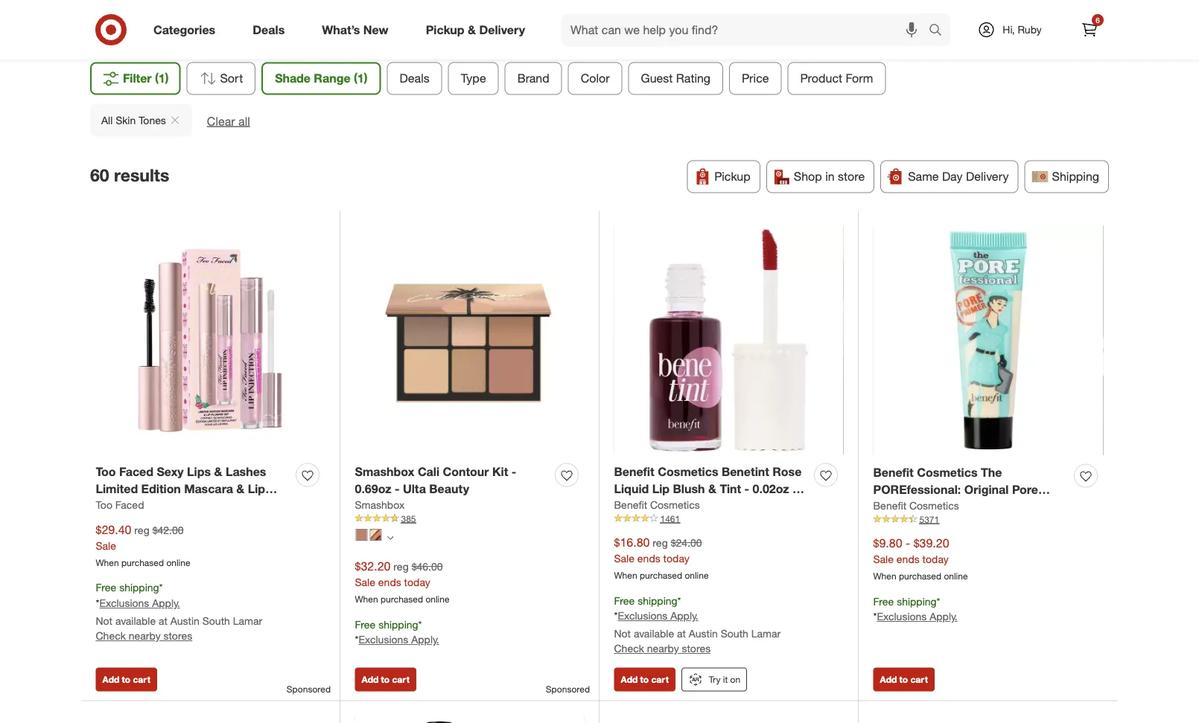 Task type: locate. For each thing, give the bounding box(es) containing it.
apply.
[[152, 597, 180, 610], [671, 610, 698, 623], [930, 611, 958, 624], [411, 634, 439, 647]]

1 horizontal spatial lamar
[[751, 628, 781, 641]]

online inside the $9.80 - $39.20 sale ends today when purchased online
[[944, 571, 968, 582]]

when inside the $9.80 - $39.20 sale ends today when purchased online
[[873, 571, 897, 582]]

0 horizontal spatial check nearby stores button
[[96, 629, 192, 644]]

too for too faced
[[96, 499, 112, 512]]

beauty down contour
[[429, 482, 469, 497]]

$46.00
[[412, 561, 443, 574]]

(1) inside "button"
[[155, 71, 169, 86]]

0 vertical spatial pickup
[[426, 22, 464, 37]]

same day delivery button
[[881, 161, 1019, 193]]

purchased inside the $9.80 - $39.20 sale ends today when purchased online
[[899, 571, 942, 582]]

when inside $16.80 reg $24.00 sale ends today when purchased online
[[614, 570, 637, 581]]

online down $46.00 on the left bottom
[[426, 594, 450, 605]]

0 vertical spatial too
[[96, 465, 116, 479]]

apply. down the $9.80 - $39.20 sale ends today when purchased online
[[930, 611, 958, 624]]

today down $46.00 on the left bottom
[[404, 576, 430, 589]]

delivery right day
[[966, 170, 1009, 184]]

- right the $9.80
[[906, 536, 910, 551]]

online down $39.20
[[944, 571, 968, 582]]

& up type
[[468, 22, 476, 37]]

cosmetics inside benefit cosmetics the porefessional: original pore minimizing face primer - ulta beauty
[[917, 466, 978, 480]]

cosmetics
[[658, 465, 718, 479], [917, 466, 978, 480], [650, 499, 700, 512], [909, 499, 959, 512]]

385
[[401, 514, 416, 525]]

reg down 1461
[[653, 537, 668, 550]]

1 horizontal spatial check nearby stores button
[[614, 642, 711, 657]]

ends down '$32.20'
[[378, 576, 401, 589]]

2 cart from the left
[[392, 675, 410, 686]]

austin for exclusions apply. link below $29.40 reg $42.00 sale when purchased online
[[170, 615, 200, 628]]

clear all button
[[207, 113, 250, 130]]

1 horizontal spatial not
[[614, 628, 631, 641]]

ends inside $32.20 reg $46.00 sale ends today when purchased online
[[378, 576, 401, 589]]

beauty inside smashbox cali contour kit - 0.69oz - ulta beauty
[[429, 482, 469, 497]]

1 horizontal spatial stores
[[682, 643, 711, 656]]

ends inside the $9.80 - $39.20 sale ends today when purchased online
[[897, 553, 920, 566]]

minimizing
[[873, 500, 935, 514]]

purchased inside $16.80 reg $24.00 sale ends today when purchased online
[[640, 570, 682, 581]]

today for $39.20
[[923, 553, 949, 566]]

online down $24.00
[[685, 570, 709, 581]]

& inside benefit cosmetics benetint rose liquid lip blush & tint - 0.02oz - ulta beauty
[[708, 482, 717, 497]]

online inside $32.20 reg $46.00 sale ends today when purchased online
[[426, 594, 450, 605]]

ulta down cali
[[403, 482, 426, 497]]

4 cart from the left
[[911, 675, 928, 686]]

2 horizontal spatial reg
[[653, 537, 668, 550]]

1 horizontal spatial sponsored
[[546, 684, 590, 695]]

1 vertical spatial faced
[[115, 499, 144, 512]]

to for $32.20
[[381, 675, 390, 686]]

sale down '$32.20'
[[355, 576, 375, 589]]

(1)
[[155, 71, 169, 86], [354, 71, 368, 86]]

1 horizontal spatial nearby
[[647, 643, 679, 656]]

0 horizontal spatial sponsored
[[287, 684, 331, 695]]

1 horizontal spatial free shipping * * exclusions apply.
[[873, 595, 958, 624]]

0 vertical spatial deals
[[253, 22, 285, 37]]

shipping down $32.20 reg $46.00 sale ends today when purchased online
[[378, 618, 418, 631]]

ends down the $9.80
[[897, 553, 920, 566]]

sale down the $9.80
[[873, 553, 894, 566]]

1 vertical spatial delivery
[[966, 170, 1009, 184]]

benefit cosmetics the porefessional: original pore minimizing face primer - ulta beauty image
[[873, 226, 1104, 456], [873, 226, 1104, 456]]

1 horizontal spatial check
[[614, 643, 644, 656]]

benefit up liquid
[[614, 465, 655, 479]]

benefit cosmetics the porefessional super setter pore-minimizing setting spray - ulta beauty image
[[355, 717, 584, 724], [355, 717, 584, 724]]

reg for $32.20
[[394, 561, 409, 574]]

color
[[581, 71, 610, 86]]

sort button
[[187, 62, 256, 95]]

reg left $46.00 on the left bottom
[[394, 561, 409, 574]]

free shipping * * exclusions apply. for exclusions apply. link underneath the $9.80 - $39.20 sale ends today when purchased online
[[873, 595, 958, 624]]

0 horizontal spatial reg
[[134, 524, 150, 537]]

south
[[202, 615, 230, 628], [721, 628, 748, 641]]

delivery for pickup & delivery
[[479, 22, 525, 37]]

0 horizontal spatial south
[[202, 615, 230, 628]]

when inside $32.20 reg $46.00 sale ends today when purchased online
[[355, 594, 378, 605]]

purchased down $24.00
[[640, 570, 682, 581]]

0 horizontal spatial check
[[96, 630, 126, 643]]

1 lip from the left
[[248, 482, 265, 497]]

lamar
[[233, 615, 262, 628], [751, 628, 781, 641]]

purchased
[[121, 557, 164, 569], [640, 570, 682, 581], [899, 571, 942, 582], [381, 594, 423, 605]]

ulta down liquid
[[614, 499, 637, 514]]

2 horizontal spatial today
[[923, 553, 949, 566]]

2 horizontal spatial ends
[[897, 553, 920, 566]]

beauty inside benefit cosmetics benetint rose liquid lip blush & tint - 0.02oz - ulta beauty
[[641, 499, 681, 514]]

1 horizontal spatial available
[[634, 628, 674, 641]]

what's
[[322, 22, 360, 37]]

$16.80 reg $24.00 sale ends today when purchased online
[[614, 536, 709, 581]]

too inside 'link'
[[96, 499, 112, 512]]

free down $32.20 reg $46.00 sale ends today when purchased online
[[355, 618, 376, 631]]

deals
[[253, 22, 285, 37], [400, 71, 430, 86]]

1 horizontal spatial reg
[[394, 561, 409, 574]]

reg inside $32.20 reg $46.00 sale ends today when purchased online
[[394, 561, 409, 574]]

add to cart button for $32.20
[[355, 669, 416, 692]]

edition
[[141, 482, 181, 497]]

reg inside $16.80 reg $24.00 sale ends today when purchased online
[[653, 537, 668, 550]]

pickup for pickup
[[715, 170, 751, 184]]

0 vertical spatial faced
[[119, 465, 153, 479]]

reg left '$42.00'
[[134, 524, 150, 537]]

exclusions apply. link down $32.20 reg $46.00 sale ends today when purchased online
[[359, 634, 439, 647]]

benefit cosmetics link down porefessional: in the bottom right of the page
[[873, 499, 959, 514]]

1 horizontal spatial (1)
[[354, 71, 368, 86]]

0 horizontal spatial free shipping * * exclusions apply.
[[355, 618, 439, 647]]

free shipping * * exclusions apply. down the $9.80 - $39.20 sale ends today when purchased online
[[873, 595, 958, 624]]

stores for exclusions apply. link below $29.40 reg $42.00 sale when purchased online
[[164, 630, 192, 643]]

3 add to cart from the left
[[621, 675, 669, 686]]

online down '$42.00'
[[166, 557, 190, 569]]

exclusions apply. link down $29.40 reg $42.00 sale when purchased online
[[99, 597, 180, 610]]

stores
[[164, 630, 192, 643], [682, 643, 711, 656]]

exclusions
[[99, 597, 149, 610], [618, 610, 668, 623], [877, 611, 927, 624], [359, 634, 408, 647]]

when down the $9.80
[[873, 571, 897, 582]]

too faced sexy lips & lashes limited edition mascara & lip plumper set - 0.41oz/2pc - ulta beauty link
[[96, 464, 290, 531]]

today for $24.00
[[663, 552, 690, 565]]

to for $29.40
[[122, 675, 130, 686]]

0 horizontal spatial benefit cosmetics
[[614, 499, 700, 512]]

& left tint
[[708, 482, 717, 497]]

deals for deals link
[[253, 22, 285, 37]]

add to cart button for $9.80
[[873, 669, 935, 692]]

deals up shade
[[253, 22, 285, 37]]

today inside the $9.80 - $39.20 sale ends today when purchased online
[[923, 553, 949, 566]]

1 horizontal spatial delivery
[[966, 170, 1009, 184]]

exclusions down $32.20 reg $46.00 sale ends today when purchased online
[[359, 634, 408, 647]]

today inside $32.20 reg $46.00 sale ends today when purchased online
[[404, 576, 430, 589]]

sale inside $16.80 reg $24.00 sale ends today when purchased online
[[614, 552, 635, 565]]

free down the $9.80 - $39.20 sale ends today when purchased online
[[873, 595, 894, 608]]

1 horizontal spatial austin
[[689, 628, 718, 641]]

online inside $16.80 reg $24.00 sale ends today when purchased online
[[685, 570, 709, 581]]

when for benefit cosmetics the porefessional: original pore minimizing face primer - ulta beauty
[[873, 571, 897, 582]]

free down $16.80 reg $24.00 sale ends today when purchased online
[[614, 595, 635, 608]]

1 horizontal spatial lip
[[652, 482, 670, 497]]

4 add to cart button from the left
[[873, 669, 935, 692]]

all
[[101, 114, 113, 127]]

cart for $9.80
[[911, 675, 928, 686]]

too faced link
[[96, 498, 144, 513]]

0 horizontal spatial ends
[[378, 576, 401, 589]]

2 to from the left
[[381, 675, 390, 686]]

benefit cosmetics down porefessional: in the bottom right of the page
[[873, 499, 959, 512]]

1 horizontal spatial today
[[663, 552, 690, 565]]

online for smashbox cali contour kit - 0.69oz - ulta beauty
[[426, 594, 450, 605]]

faced
[[119, 465, 153, 479], [115, 499, 144, 512]]

sale down $16.80
[[614, 552, 635, 565]]

ends inside $16.80 reg $24.00 sale ends today when purchased online
[[637, 552, 660, 565]]

too inside too faced sexy lips & lashes limited edition mascara & lip plumper set - 0.41oz/2pc - ulta beauty
[[96, 465, 116, 479]]

1 horizontal spatial benefit cosmetics
[[873, 499, 959, 512]]

- inside benefit cosmetics the porefessional: original pore minimizing face primer - ulta beauty
[[1010, 500, 1014, 514]]

add to cart for $32.20
[[362, 675, 410, 686]]

ends
[[637, 552, 660, 565], [897, 553, 920, 566], [378, 576, 401, 589]]

sale down $29.40
[[96, 539, 116, 553]]

smashbox down 0.69oz
[[355, 499, 405, 512]]

add to cart button
[[96, 669, 157, 692], [355, 669, 416, 692], [614, 669, 675, 692], [873, 669, 935, 692]]

*
[[159, 582, 163, 595], [677, 595, 681, 608], [937, 595, 940, 608], [96, 597, 99, 610], [614, 610, 618, 623], [873, 611, 877, 624], [418, 618, 422, 631], [355, 634, 359, 647]]

3 cart from the left
[[651, 675, 669, 686]]

1 horizontal spatial pickup
[[715, 170, 751, 184]]

0 horizontal spatial pickup
[[426, 22, 464, 37]]

exclusions apply. link
[[99, 597, 180, 610], [618, 610, 698, 623], [877, 611, 958, 624], [359, 634, 439, 647]]

deals left type
[[400, 71, 430, 86]]

lip left blush
[[652, 482, 670, 497]]

0 vertical spatial delivery
[[479, 22, 525, 37]]

exclusions down $29.40 reg $42.00 sale when purchased online
[[99, 597, 149, 610]]

purchased inside $32.20 reg $46.00 sale ends today when purchased online
[[381, 594, 423, 605]]

deals button
[[387, 62, 442, 95]]

1 horizontal spatial benefit cosmetics link
[[873, 499, 959, 514]]

shipping down $16.80 reg $24.00 sale ends today when purchased online
[[638, 595, 677, 608]]

2 lip from the left
[[652, 482, 670, 497]]

pickup
[[426, 22, 464, 37], [715, 170, 751, 184]]

results
[[114, 165, 169, 186]]

online for benefit cosmetics benetint rose liquid lip blush & tint - 0.02oz - ulta beauty
[[685, 570, 709, 581]]

smashbox
[[355, 465, 414, 479], [355, 499, 405, 512]]

smashbox step-by-step contour kit - light/medium - 0.40oz - ulta beauty image
[[614, 717, 844, 724], [614, 717, 844, 724]]

pickup for pickup & delivery
[[426, 22, 464, 37]]

0 horizontal spatial today
[[404, 576, 430, 589]]

reg for $29.40
[[134, 524, 150, 537]]

reg inside $29.40 reg $42.00 sale when purchased online
[[134, 524, 150, 537]]

1 vertical spatial deals
[[400, 71, 430, 86]]

too faced sexy lips & lashes limited edition mascara & lip plumper set - 0.41oz/2pc - ulta beauty image
[[96, 226, 325, 455], [96, 226, 325, 455]]

beauty
[[429, 482, 469, 497], [641, 499, 681, 514], [96, 516, 136, 531], [873, 517, 913, 531]]

60
[[90, 165, 109, 186]]

check nearby stores button for exclusions apply. link below $29.40 reg $42.00 sale when purchased online
[[96, 629, 192, 644]]

2 add to cart button from the left
[[355, 669, 416, 692]]

free shipping * * exclusions apply.
[[873, 595, 958, 624], [355, 618, 439, 647]]

benefit cosmetics link
[[614, 498, 700, 513], [873, 499, 959, 514]]

sale inside the $9.80 - $39.20 sale ends today when purchased online
[[873, 553, 894, 566]]

ulta down pore
[[1018, 500, 1041, 514]]

faced down 'limited'
[[115, 499, 144, 512]]

0 horizontal spatial available
[[115, 615, 156, 628]]

& right lips
[[214, 465, 222, 479]]

faced for too faced sexy lips & lashes limited edition mascara & lip plumper set - 0.41oz/2pc - ulta beauty
[[119, 465, 153, 479]]

faced inside 'link'
[[115, 499, 144, 512]]

plumper
[[96, 499, 144, 514]]

2 add from the left
[[362, 675, 379, 686]]

check nearby stores button for exclusions apply. link below $16.80 reg $24.00 sale ends today when purchased online
[[614, 642, 711, 657]]

1 horizontal spatial at
[[677, 628, 686, 641]]

0 vertical spatial smashbox
[[355, 465, 414, 479]]

limited
[[96, 482, 138, 497]]

1 cart from the left
[[133, 675, 150, 686]]

lip down lashes
[[248, 482, 265, 497]]

benefit down liquid
[[614, 499, 647, 512]]

sponsored for too faced sexy lips & lashes limited edition mascara & lip plumper set - 0.41oz/2pc - ulta beauty
[[287, 684, 331, 695]]

beauty down blush
[[641, 499, 681, 514]]

nearby for exclusions apply. link below $29.40 reg $42.00 sale when purchased online
[[129, 630, 161, 643]]

sale inside $29.40 reg $42.00 sale when purchased online
[[96, 539, 116, 553]]

advertisement region
[[153, 0, 1047, 35]]

0 horizontal spatial lip
[[248, 482, 265, 497]]

smashbox cali contour kit - 0.69oz - ulta beauty image
[[355, 226, 584, 455], [355, 226, 584, 455]]

faced inside too faced sexy lips & lashes limited edition mascara & lip plumper set - 0.41oz/2pc - ulta beauty
[[119, 465, 153, 479]]

smashbox for smashbox
[[355, 499, 405, 512]]

2 add to cart from the left
[[362, 675, 410, 686]]

smashbox inside smashbox cali contour kit - 0.69oz - ulta beauty
[[355, 465, 414, 479]]

all colors image
[[387, 535, 394, 542]]

0 horizontal spatial stores
[[164, 630, 192, 643]]

0 horizontal spatial benefit cosmetics link
[[614, 498, 700, 513]]

0.02oz
[[753, 482, 789, 497]]

0 horizontal spatial deals
[[253, 22, 285, 37]]

0 horizontal spatial nearby
[[129, 630, 161, 643]]

4 add from the left
[[880, 675, 897, 686]]

- right set
[[169, 499, 174, 514]]

deals inside button
[[400, 71, 430, 86]]

today inside $16.80 reg $24.00 sale ends today when purchased online
[[663, 552, 690, 565]]

sponsored for smashbox cali contour kit - 0.69oz - ulta beauty
[[546, 684, 590, 695]]

purchased down $46.00 on the left bottom
[[381, 594, 423, 605]]

apply. down $32.20 reg $46.00 sale ends today when purchased online
[[411, 634, 439, 647]]

smashbox link
[[355, 498, 405, 513]]

sale inside $32.20 reg $46.00 sale ends today when purchased online
[[355, 576, 375, 589]]

at for exclusions apply. link below $16.80 reg $24.00 sale ends today when purchased online
[[677, 628, 686, 641]]

0 horizontal spatial delivery
[[479, 22, 525, 37]]

60 results
[[90, 165, 169, 186]]

ulta down lashes
[[250, 499, 273, 514]]

cart
[[133, 675, 150, 686], [392, 675, 410, 686], [651, 675, 669, 686], [911, 675, 928, 686]]

1 vertical spatial too
[[96, 499, 112, 512]]

at
[[159, 615, 168, 628], [677, 628, 686, 641]]

-
[[512, 465, 516, 479], [395, 482, 400, 497], [745, 482, 749, 497], [792, 482, 797, 497], [169, 499, 174, 514], [242, 499, 247, 514], [1010, 500, 1014, 514], [906, 536, 910, 551]]

0 horizontal spatial at
[[159, 615, 168, 628]]

type button
[[448, 62, 499, 95]]

- down lashes
[[242, 499, 247, 514]]

1 add from the left
[[102, 675, 119, 686]]

1 too from the top
[[96, 465, 116, 479]]

rose
[[773, 465, 802, 479]]

lips
[[187, 465, 211, 479]]

sponsored
[[1002, 35, 1047, 47], [287, 684, 331, 695], [546, 684, 590, 695]]

1 vertical spatial smashbox
[[355, 499, 405, 512]]

sexy
[[157, 465, 184, 479]]

benefit cosmetics for minimizing
[[873, 499, 959, 512]]

2 smashbox from the top
[[355, 499, 405, 512]]

sale for $16.80
[[614, 552, 635, 565]]

benefit inside benefit cosmetics the porefessional: original pore minimizing face primer - ulta beauty
[[873, 466, 914, 480]]

(1) right the "range"
[[354, 71, 368, 86]]

- down pore
[[1010, 500, 1014, 514]]

exclusions apply. link down $16.80 reg $24.00 sale ends today when purchased online
[[618, 610, 698, 623]]

when down '$32.20'
[[355, 594, 378, 605]]

hi,
[[1003, 23, 1015, 36]]

0 horizontal spatial lamar
[[233, 615, 262, 628]]

benefit cosmetics benetint rose liquid lip blush & tint - 0.02oz - ulta beauty image
[[614, 226, 844, 455], [614, 226, 844, 455]]

deals for deals button
[[400, 71, 430, 86]]

ulta inside benefit cosmetics the porefessional: original pore minimizing face primer - ulta beauty
[[1018, 500, 1041, 514]]

available
[[115, 615, 156, 628], [634, 628, 674, 641]]

when down $29.40
[[96, 557, 119, 569]]

benefit cosmetics link up 1461
[[614, 498, 700, 513]]

lip
[[248, 482, 265, 497], [652, 482, 670, 497]]

too up 'limited'
[[96, 465, 116, 479]]

benefit cosmetics up 1461
[[614, 499, 700, 512]]

1 to from the left
[[122, 675, 130, 686]]

purchased down '$42.00'
[[121, 557, 164, 569]]

when
[[96, 557, 119, 569], [614, 570, 637, 581], [873, 571, 897, 582], [355, 594, 378, 605]]

categories
[[153, 22, 215, 37]]

1 horizontal spatial deals
[[400, 71, 430, 86]]

beauty down "minimizing" on the right
[[873, 517, 913, 531]]

stores for exclusions apply. link below $16.80 reg $24.00 sale ends today when purchased online
[[682, 643, 711, 656]]

1 smashbox from the top
[[355, 465, 414, 479]]

ends down $16.80
[[637, 552, 660, 565]]

benefit up porefessional: in the bottom right of the page
[[873, 466, 914, 480]]

beauty down plumper
[[96, 516, 136, 531]]

primer
[[968, 500, 1006, 514]]

1 (1) from the left
[[155, 71, 169, 86]]

medium/deep image
[[370, 530, 382, 542]]

1 horizontal spatial ends
[[637, 552, 660, 565]]

cart for $32.20
[[392, 675, 410, 686]]

(1) right filter
[[155, 71, 169, 86]]

pickup & delivery
[[426, 22, 525, 37]]

today for $46.00
[[404, 576, 430, 589]]

1461 link
[[614, 513, 844, 526]]

benefit inside benefit cosmetics benetint rose liquid lip blush & tint - 0.02oz - ulta beauty
[[614, 465, 655, 479]]

too down 'limited'
[[96, 499, 112, 512]]

purchased down $39.20
[[899, 571, 942, 582]]

faced for too faced
[[115, 499, 144, 512]]

cosmetics up face
[[917, 466, 978, 480]]

1 add to cart from the left
[[102, 675, 150, 686]]

set
[[147, 499, 166, 514]]

delivery up type
[[479, 22, 525, 37]]

day
[[942, 170, 963, 184]]

lamar for exclusions apply. link below $16.80 reg $24.00 sale ends today when purchased online
[[751, 628, 781, 641]]

1 add to cart button from the left
[[96, 669, 157, 692]]

all
[[238, 114, 250, 129]]

0 horizontal spatial (1)
[[155, 71, 169, 86]]

4 to from the left
[[899, 675, 908, 686]]

pickup inside 'button'
[[715, 170, 751, 184]]

faced up 'limited'
[[119, 465, 153, 479]]

free shipping * * exclusions apply. down $32.20 reg $46.00 sale ends today when purchased online
[[355, 618, 439, 647]]

2 too from the top
[[96, 499, 112, 512]]

- right kit
[[512, 465, 516, 479]]

guest rating
[[641, 71, 711, 86]]

rating
[[676, 71, 711, 86]]

reg
[[134, 524, 150, 537], [653, 537, 668, 550], [394, 561, 409, 574]]

shade range (1)
[[275, 71, 368, 86]]

when for benefit cosmetics benetint rose liquid lip blush & tint - 0.02oz - ulta beauty
[[614, 570, 637, 581]]

0 horizontal spatial austin
[[170, 615, 200, 628]]

shipping button
[[1025, 161, 1109, 193]]

when down $16.80
[[614, 570, 637, 581]]

smashbox for smashbox cali contour kit - 0.69oz - ulta beauty
[[355, 465, 414, 479]]

delivery inside "button"
[[966, 170, 1009, 184]]

1 horizontal spatial free shipping * * exclusions apply. not available at austin south lamar check nearby stores
[[614, 595, 781, 656]]

guest
[[641, 71, 673, 86]]

today down $24.00
[[663, 552, 690, 565]]

south for check nearby stores button corresponding to exclusions apply. link below $29.40 reg $42.00 sale when purchased online
[[202, 615, 230, 628]]

today down $39.20
[[923, 553, 949, 566]]

1 vertical spatial pickup
[[715, 170, 751, 184]]

1 horizontal spatial south
[[721, 628, 748, 641]]

product
[[800, 71, 842, 86]]

benefit
[[614, 465, 655, 479], [873, 466, 914, 480], [614, 499, 647, 512], [873, 499, 907, 512]]

cosmetics up blush
[[658, 465, 718, 479]]

smashbox up 0.69oz
[[355, 465, 414, 479]]

4 add to cart from the left
[[880, 675, 928, 686]]

add for $9.80
[[880, 675, 897, 686]]

clear all
[[207, 114, 250, 129]]



Task type: vqa. For each thing, say whether or not it's contained in the screenshot.
LG Electronics link
no



Task type: describe. For each thing, give the bounding box(es) containing it.
available for exclusions apply. link below $16.80 reg $24.00 sale ends today when purchased online
[[634, 628, 674, 641]]

cosmetics up 5371
[[909, 499, 959, 512]]

tint
[[720, 482, 741, 497]]

add to cart button for $29.40
[[96, 669, 157, 692]]

to for $9.80
[[899, 675, 908, 686]]

purchased for smashbox cali contour kit - 0.69oz - ulta beauty
[[381, 594, 423, 605]]

available for exclusions apply. link below $29.40 reg $42.00 sale when purchased online
[[115, 615, 156, 628]]

ulta inside too faced sexy lips & lashes limited edition mascara & lip plumper set - 0.41oz/2pc - ulta beauty
[[250, 499, 273, 514]]

What can we help you find? suggestions appear below search field
[[562, 13, 933, 46]]

6 link
[[1073, 13, 1106, 46]]

$32.20
[[355, 559, 391, 574]]

5371
[[920, 514, 939, 525]]

skin
[[116, 114, 136, 127]]

1461
[[660, 514, 680, 525]]

liquid
[[614, 482, 649, 497]]

delivery for same day delivery
[[966, 170, 1009, 184]]

ends for $32.20
[[378, 576, 401, 589]]

ruby
[[1018, 23, 1042, 36]]

pickup & delivery link
[[413, 13, 544, 46]]

search button
[[922, 13, 958, 49]]

same day delivery
[[908, 170, 1009, 184]]

cosmetics up 1461
[[650, 499, 700, 512]]

it
[[723, 675, 728, 686]]

benefit cosmetics the porefessional: original pore minimizing face primer - ulta beauty link
[[873, 465, 1068, 531]]

lamar for exclusions apply. link below $29.40 reg $42.00 sale when purchased online
[[233, 615, 262, 628]]

clear
[[207, 114, 235, 129]]

in
[[825, 170, 835, 184]]

$16.80
[[614, 536, 650, 550]]

guest rating button
[[628, 62, 723, 95]]

- right tint
[[745, 482, 749, 497]]

store
[[838, 170, 865, 184]]

too for too faced sexy lips & lashes limited edition mascara & lip plumper set - 0.41oz/2pc - ulta beauty
[[96, 465, 116, 479]]

face
[[938, 500, 965, 514]]

lip inside benefit cosmetics benetint rose liquid lip blush & tint - 0.02oz - ulta beauty
[[652, 482, 670, 497]]

& down lashes
[[236, 482, 245, 497]]

add to cart for $29.40
[[102, 675, 150, 686]]

0 horizontal spatial not
[[96, 615, 112, 628]]

shop in store button
[[766, 161, 875, 193]]

- up the smashbox link
[[395, 482, 400, 497]]

when inside $29.40 reg $42.00 sale when purchased online
[[96, 557, 119, 569]]

product form button
[[788, 62, 886, 95]]

filter (1)
[[123, 71, 169, 86]]

new
[[363, 22, 389, 37]]

$24.00
[[671, 537, 702, 550]]

on
[[730, 675, 740, 686]]

ulta inside benefit cosmetics benetint rose liquid lip blush & tint - 0.02oz - ulta beauty
[[614, 499, 637, 514]]

blush
[[673, 482, 705, 497]]

free shipping * * exclusions apply. for exclusions apply. link under $32.20 reg $46.00 sale ends today when purchased online
[[355, 618, 439, 647]]

$39.20
[[914, 536, 949, 551]]

0.41oz/2pc
[[177, 499, 239, 514]]

benefit cosmetics benetint rose liquid lip blush & tint - 0.02oz - ulta beauty
[[614, 465, 802, 514]]

light/medium image
[[356, 530, 368, 542]]

search
[[922, 24, 958, 38]]

cart for $29.40
[[133, 675, 150, 686]]

what's new
[[322, 22, 389, 37]]

sale for $29.40
[[96, 539, 116, 553]]

cali
[[418, 465, 440, 479]]

all colors element
[[387, 533, 394, 542]]

$9.80 - $39.20 sale ends today when purchased online
[[873, 536, 968, 582]]

kit
[[492, 465, 508, 479]]

when for smashbox cali contour kit - 0.69oz - ulta beauty
[[355, 594, 378, 605]]

exclusions apply. link down the $9.80 - $39.20 sale ends today when purchased online
[[877, 611, 958, 624]]

benefit cosmetics the porefessional: original pore minimizing face primer - ulta beauty
[[873, 466, 1041, 531]]

tones
[[139, 114, 166, 127]]

benefit cosmetics for blush
[[614, 499, 700, 512]]

0 horizontal spatial free shipping * * exclusions apply. not available at austin south lamar check nearby stores
[[96, 582, 262, 643]]

5371 link
[[873, 514, 1104, 527]]

south for check nearby stores button related to exclusions apply. link below $16.80 reg $24.00 sale ends today when purchased online
[[721, 628, 748, 641]]

porefessional:
[[873, 483, 961, 497]]

try it on button
[[681, 669, 747, 692]]

shipping
[[1052, 170, 1099, 184]]

check for exclusions apply. link below $29.40 reg $42.00 sale when purchased online
[[96, 630, 126, 643]]

apply. down $16.80 reg $24.00 sale ends today when purchased online
[[671, 610, 698, 623]]

shipping down $29.40 reg $42.00 sale when purchased online
[[119, 582, 159, 595]]

2 (1) from the left
[[354, 71, 368, 86]]

reg for $16.80
[[653, 537, 668, 550]]

shop
[[794, 170, 822, 184]]

add for $29.40
[[102, 675, 119, 686]]

all skin tones button
[[90, 104, 192, 137]]

- inside the $9.80 - $39.20 sale ends today when purchased online
[[906, 536, 910, 551]]

cosmetics inside benefit cosmetics benetint rose liquid lip blush & tint - 0.02oz - ulta beauty
[[658, 465, 718, 479]]

ends for $9.80
[[897, 553, 920, 566]]

all skin tones
[[101, 114, 166, 127]]

online inside $29.40 reg $42.00 sale when purchased online
[[166, 557, 190, 569]]

ends for $16.80
[[637, 552, 660, 565]]

shade
[[275, 71, 311, 86]]

$32.20 reg $46.00 sale ends today when purchased online
[[355, 559, 450, 605]]

lip inside too faced sexy lips & lashes limited edition mascara & lip plumper set - 0.41oz/2pc - ulta beauty
[[248, 482, 265, 497]]

benefit cosmetics link for minimizing
[[873, 499, 959, 514]]

the
[[981, 466, 1002, 480]]

2 horizontal spatial sponsored
[[1002, 35, 1047, 47]]

6
[[1096, 15, 1100, 25]]

too faced sexy lips & lashes limited edition mascara & lip plumper set - 0.41oz/2pc - ulta beauty
[[96, 465, 273, 531]]

385 link
[[355, 513, 584, 526]]

beauty inside benefit cosmetics the porefessional: original pore minimizing face primer - ulta beauty
[[873, 517, 913, 531]]

brand
[[517, 71, 549, 86]]

at for exclusions apply. link below $29.40 reg $42.00 sale when purchased online
[[159, 615, 168, 628]]

try it on
[[709, 675, 740, 686]]

sale for $9.80
[[873, 553, 894, 566]]

filter (1) button
[[90, 62, 181, 95]]

benefit cosmetics benetint rose liquid lip blush & tint - 0.02oz - ulta beauty link
[[614, 464, 809, 514]]

purchased for benefit cosmetics benetint rose liquid lip blush & tint - 0.02oz - ulta beauty
[[640, 570, 682, 581]]

filter
[[123, 71, 152, 86]]

nearby for exclusions apply. link below $16.80 reg $24.00 sale ends today when purchased online
[[647, 643, 679, 656]]

3 add to cart button from the left
[[614, 669, 675, 692]]

free down $29.40 reg $42.00 sale when purchased online
[[96, 582, 116, 595]]

mascara
[[184, 482, 233, 497]]

sale for $32.20
[[355, 576, 375, 589]]

add for $32.20
[[362, 675, 379, 686]]

categories link
[[141, 13, 234, 46]]

benefit cosmetics link for blush
[[614, 498, 700, 513]]

$42.00
[[152, 524, 184, 537]]

3 add from the left
[[621, 675, 638, 686]]

beauty inside too faced sexy lips & lashes limited edition mascara & lip plumper set - 0.41oz/2pc - ulta beauty
[[96, 516, 136, 531]]

online for benefit cosmetics the porefessional: original pore minimizing face primer - ulta beauty
[[944, 571, 968, 582]]

purchased inside $29.40 reg $42.00 sale when purchased online
[[121, 557, 164, 569]]

exclusions down $16.80 reg $24.00 sale ends today when purchased online
[[618, 610, 668, 623]]

brand button
[[505, 62, 562, 95]]

pore
[[1012, 483, 1038, 497]]

benetint
[[722, 465, 769, 479]]

apply. down $29.40 reg $42.00 sale when purchased online
[[152, 597, 180, 610]]

price
[[742, 71, 769, 86]]

same
[[908, 170, 939, 184]]

smashbox cali contour kit - 0.69oz - ulta beauty link
[[355, 464, 549, 498]]

shipping down the $9.80 - $39.20 sale ends today when purchased online
[[897, 595, 937, 608]]

3 to from the left
[[640, 675, 649, 686]]

purchased for benefit cosmetics the porefessional: original pore minimizing face primer - ulta beauty
[[899, 571, 942, 582]]

austin for exclusions apply. link below $16.80 reg $24.00 sale ends today when purchased online
[[689, 628, 718, 641]]

hi, ruby
[[1003, 23, 1042, 36]]

$29.40
[[96, 523, 131, 537]]

benefit down porefessional: in the bottom right of the page
[[873, 499, 907, 512]]

exclusions down the $9.80 - $39.20 sale ends today when purchased online
[[877, 611, 927, 624]]

add to cart for $9.80
[[880, 675, 928, 686]]

form
[[846, 71, 873, 86]]

pickup button
[[687, 161, 760, 193]]

color button
[[568, 62, 622, 95]]

smashbox cali contour kit - 0.69oz - ulta beauty
[[355, 465, 516, 497]]

check for exclusions apply. link below $16.80 reg $24.00 sale ends today when purchased online
[[614, 643, 644, 656]]

sort
[[220, 71, 243, 86]]

$29.40 reg $42.00 sale when purchased online
[[96, 523, 190, 569]]

- down 'rose'
[[792, 482, 797, 497]]

what's new link
[[309, 13, 407, 46]]

ulta inside smashbox cali contour kit - 0.69oz - ulta beauty
[[403, 482, 426, 497]]

try
[[709, 675, 721, 686]]



